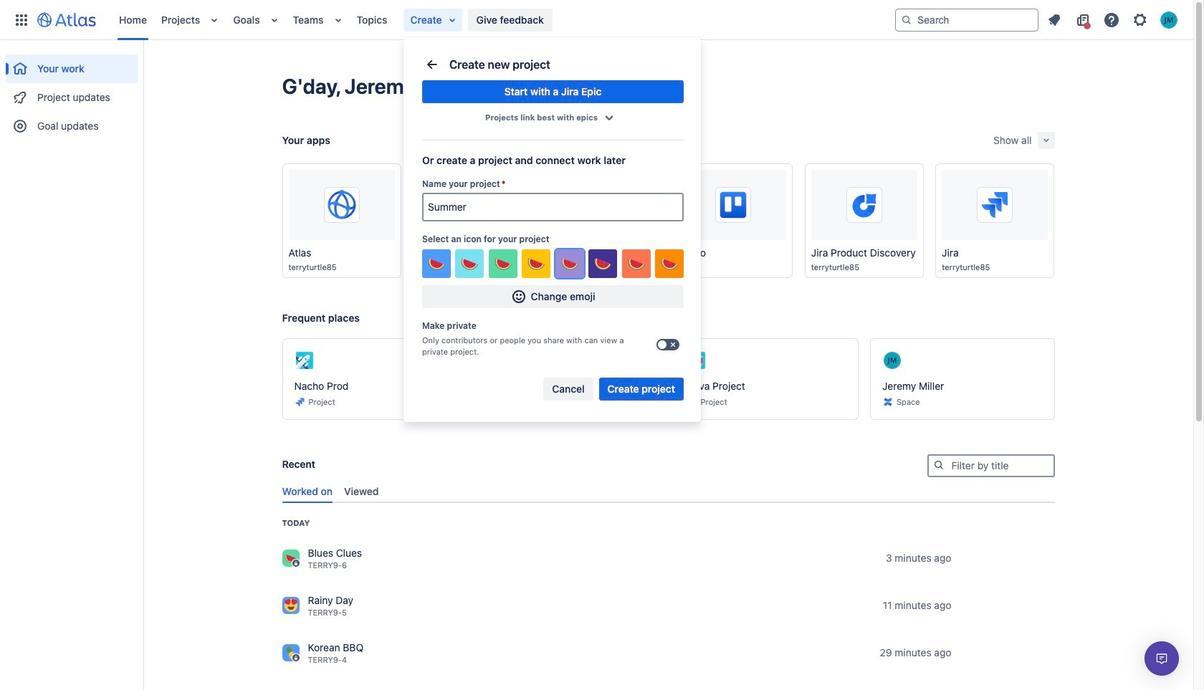 Task type: vqa. For each thing, say whether or not it's contained in the screenshot.
'Help Icon'
no



Task type: describe. For each thing, give the bounding box(es) containing it.
1 :watermelon: image from the left
[[428, 255, 445, 272]]

search image
[[901, 14, 912, 25]]

confluence image
[[882, 396, 894, 408]]

switch to... image
[[13, 11, 30, 28]]

5 :watermelon: image from the left
[[561, 255, 578, 272]]

townsquare image
[[282, 644, 299, 661]]

Filter by title field
[[928, 456, 1053, 476]]

search image
[[933, 459, 944, 471]]

1 vertical spatial group
[[543, 378, 684, 401]]

1 jira image from the left
[[294, 396, 306, 408]]

6 :watermelon: image from the left
[[627, 255, 645, 272]]

go back image
[[424, 56, 441, 73]]

list item inside list
[[403, 8, 462, 31]]

show more projects image
[[598, 106, 621, 129]]

1 jira image from the left
[[294, 396, 306, 408]]

4 :watermelon: image from the left
[[528, 255, 545, 272]]

help image
[[1103, 11, 1120, 28]]

Search field
[[895, 8, 1038, 31]]



Task type: locate. For each thing, give the bounding box(es) containing it.
1 vertical spatial townsquare image
[[282, 597, 299, 614]]

settings image
[[1132, 11, 1149, 28]]

account image
[[1160, 11, 1177, 28]]

townsquare image
[[282, 550, 299, 567], [282, 597, 299, 614]]

2 jira image from the left
[[686, 396, 698, 408]]

7 :watermelon: image from the left
[[661, 255, 678, 272]]

top element
[[9, 0, 895, 40]]

1 townsquare image from the top
[[282, 550, 299, 567]]

None field
[[424, 194, 682, 220]]

expand icon image
[[1040, 135, 1052, 146]]

:watermelon: image
[[428, 255, 445, 272], [461, 255, 478, 272], [494, 255, 512, 272], [528, 255, 545, 272], [561, 255, 578, 272], [594, 255, 611, 272], [594, 255, 611, 272], [627, 255, 645, 272], [661, 255, 678, 272]]

0 horizontal spatial list
[[112, 0, 895, 40]]

1 horizontal spatial jira image
[[686, 396, 698, 408]]

0 horizontal spatial group
[[6, 40, 138, 145]]

0 horizontal spatial jira image
[[294, 396, 306, 408]]

2 townsquare image from the top
[[282, 597, 299, 614]]

jira image
[[294, 396, 306, 408], [686, 396, 698, 408]]

heading
[[282, 517, 310, 529]]

jira image
[[294, 396, 306, 408], [686, 396, 698, 408]]

0 vertical spatial townsquare image
[[282, 550, 299, 567]]

notifications image
[[1046, 11, 1063, 28]]

0 horizontal spatial jira image
[[294, 396, 306, 408]]

2 :watermelon: image from the left
[[461, 255, 478, 272]]

banner
[[0, 0, 1193, 40]]

1 horizontal spatial jira image
[[686, 396, 698, 408]]

1 horizontal spatial list
[[1041, 8, 1185, 31]]

open intercom messenger image
[[1153, 650, 1170, 667]]

tab list
[[276, 480, 1055, 503]]

group
[[6, 40, 138, 145], [543, 378, 684, 401]]

confluence image
[[882, 396, 894, 408]]

2 jira image from the left
[[686, 396, 698, 408]]

3 :watermelon: image from the left
[[494, 255, 512, 272]]

1 horizontal spatial group
[[543, 378, 684, 401]]

:watermelon: image
[[428, 255, 445, 272], [461, 255, 478, 272], [494, 255, 512, 272], [528, 255, 545, 272], [561, 255, 578, 272], [627, 255, 645, 272], [661, 255, 678, 272]]

0 vertical spatial group
[[6, 40, 138, 145]]

list item
[[403, 8, 462, 31]]

None search field
[[895, 8, 1038, 31]]

list
[[112, 0, 895, 40], [1041, 8, 1185, 31]]



